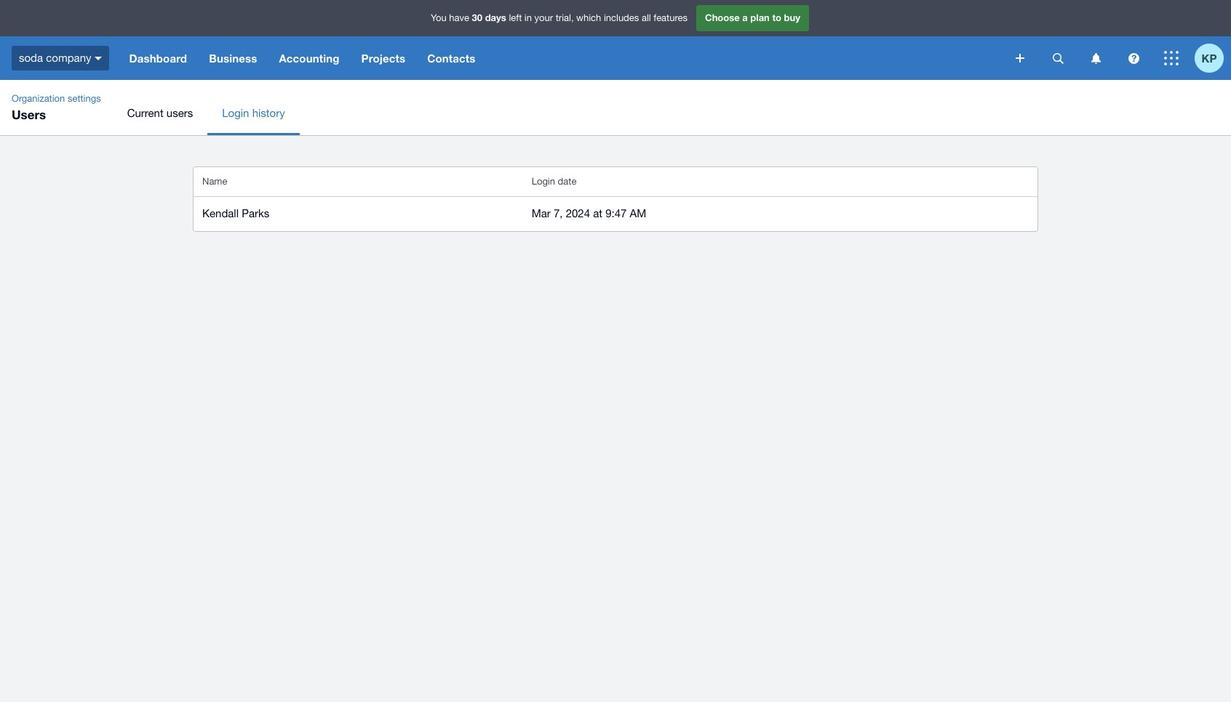 Task type: locate. For each thing, give the bounding box(es) containing it.
login left history
[[222, 107, 249, 119]]

days
[[485, 12, 506, 23]]

soda company button
[[0, 36, 118, 80]]

buy
[[784, 12, 800, 23]]

at
[[593, 207, 603, 220]]

kp
[[1202, 51, 1217, 64]]

banner
[[0, 0, 1231, 80]]

parks
[[242, 207, 269, 220]]

svg image
[[1164, 51, 1179, 65], [1053, 53, 1064, 64], [1091, 53, 1101, 64], [1016, 54, 1025, 63]]

1 vertical spatial login
[[532, 176, 555, 187]]

soda company
[[19, 51, 91, 64]]

login for login date
[[532, 176, 555, 187]]

banner containing kp
[[0, 0, 1231, 80]]

plan
[[751, 12, 770, 23]]

left
[[509, 13, 522, 23]]

in
[[525, 13, 532, 23]]

1 horizontal spatial login
[[532, 176, 555, 187]]

svg image
[[1128, 53, 1139, 64], [95, 57, 102, 60]]

accounting button
[[268, 36, 350, 80]]

dashboard
[[129, 52, 187, 65]]

login left the date
[[532, 176, 555, 187]]

0 vertical spatial login
[[222, 107, 249, 119]]

includes
[[604, 13, 639, 23]]

menu
[[113, 92, 1231, 135]]

kendall parks
[[202, 207, 269, 220]]

0 horizontal spatial svg image
[[95, 57, 102, 60]]

history
[[252, 107, 285, 119]]

login
[[222, 107, 249, 119], [532, 176, 555, 187]]

have
[[449, 13, 469, 23]]

login inside menu
[[222, 107, 249, 119]]

am
[[630, 207, 646, 220]]

choose
[[705, 12, 740, 23]]

organization settings users
[[12, 93, 101, 122]]

mar 7, 2024 at 9:47 am
[[532, 207, 646, 220]]

business
[[209, 52, 257, 65]]

0 horizontal spatial login
[[222, 107, 249, 119]]

trial,
[[556, 13, 574, 23]]

1 horizontal spatial svg image
[[1128, 53, 1139, 64]]



Task type: describe. For each thing, give the bounding box(es) containing it.
organization
[[12, 93, 65, 104]]

2024
[[566, 207, 590, 220]]

you have 30 days left in your trial, which includes all features
[[431, 12, 688, 23]]

users
[[12, 107, 46, 122]]

a
[[742, 12, 748, 23]]

business button
[[198, 36, 268, 80]]

soda
[[19, 51, 43, 64]]

dashboard link
[[118, 36, 198, 80]]

accounting
[[279, 52, 340, 65]]

all
[[642, 13, 651, 23]]

you
[[431, 13, 447, 23]]

settings
[[68, 93, 101, 104]]

your
[[535, 13, 553, 23]]

to
[[772, 12, 782, 23]]

9:47
[[606, 207, 627, 220]]

mar
[[532, 207, 551, 220]]

login history link
[[208, 92, 300, 135]]

login history
[[222, 107, 285, 119]]

login history element
[[194, 167, 1038, 231]]

current
[[127, 107, 163, 119]]

login date
[[532, 176, 577, 187]]

kp button
[[1195, 36, 1231, 80]]

choose a plan to buy
[[705, 12, 800, 23]]

svg image inside 'soda company' popup button
[[95, 57, 102, 60]]

users
[[167, 107, 193, 119]]

current users
[[127, 107, 193, 119]]

login for login history
[[222, 107, 249, 119]]

contacts button
[[416, 36, 486, 80]]

kendall
[[202, 207, 239, 220]]

company
[[46, 51, 91, 64]]

which
[[576, 13, 601, 23]]

features
[[654, 13, 688, 23]]

projects button
[[350, 36, 416, 80]]

date
[[558, 176, 577, 187]]

name
[[202, 176, 227, 187]]

contacts
[[427, 52, 476, 65]]

current users link
[[113, 92, 208, 135]]

menu containing current users
[[113, 92, 1231, 135]]

projects
[[361, 52, 406, 65]]

30
[[472, 12, 483, 23]]

7,
[[554, 207, 563, 220]]

organization settings link
[[6, 92, 107, 106]]



Task type: vqa. For each thing, say whether or not it's contained in the screenshot.
intro banner body element
no



